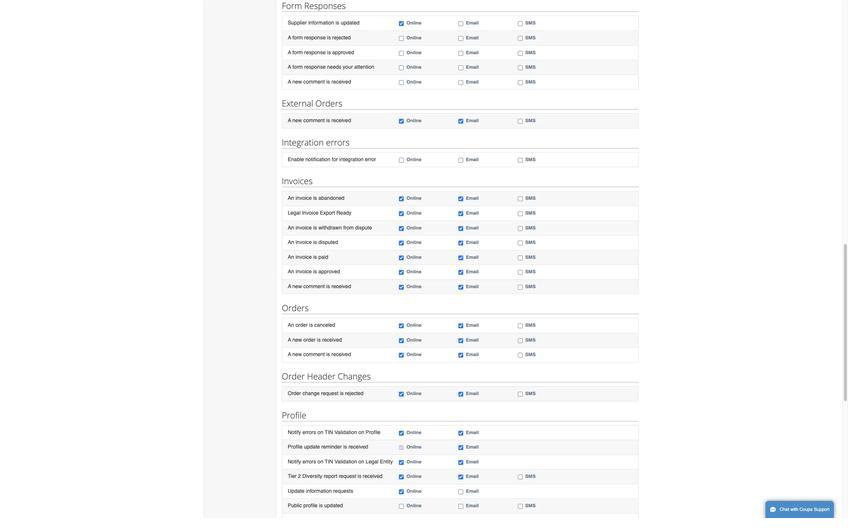 Task type: vqa. For each thing, say whether or not it's contained in the screenshot.
text box
no



Task type: locate. For each thing, give the bounding box(es) containing it.
response
[[304, 35, 326, 41], [304, 49, 326, 55], [304, 64, 326, 70]]

an invoice is approved
[[288, 269, 340, 275]]

validation up reminder
[[335, 430, 357, 436]]

request
[[321, 391, 338, 397], [339, 474, 356, 480]]

legal invoice export ready
[[288, 210, 351, 216]]

is down supplier information is updated
[[327, 35, 331, 41]]

1 horizontal spatial request
[[339, 474, 356, 480]]

response down a form response is rejected
[[304, 49, 326, 55]]

18 sms from the top
[[525, 391, 536, 397]]

paid
[[318, 254, 328, 260]]

12 email from the top
[[466, 255, 479, 260]]

update
[[304, 444, 320, 450]]

0 vertical spatial rejected
[[332, 35, 351, 41]]

24 email from the top
[[466, 504, 479, 509]]

21 online from the top
[[406, 459, 422, 465]]

error
[[365, 156, 376, 162]]

3 response from the top
[[304, 64, 326, 70]]

chat with coupa support button
[[765, 502, 834, 519]]

from
[[343, 225, 354, 231]]

updated for supplier information is updated
[[341, 20, 360, 26]]

received down your at left
[[331, 79, 351, 85]]

0 horizontal spatial orders
[[282, 302, 309, 314]]

5 an from the top
[[288, 269, 294, 275]]

orders up an order is canceled
[[282, 302, 309, 314]]

is down a form response needs your attention
[[326, 79, 330, 85]]

order header changes
[[282, 371, 371, 383]]

1 vertical spatial rejected
[[345, 391, 364, 397]]

2 vertical spatial profile
[[288, 444, 303, 450]]

legal left entity
[[366, 459, 378, 465]]

1 vertical spatial errors
[[302, 430, 316, 436]]

2 notify from the top
[[288, 459, 301, 465]]

integration errors
[[282, 136, 350, 148]]

comment down an invoice is approved
[[303, 284, 325, 290]]

an for an invoice is withdrawn from dispute
[[288, 225, 294, 231]]

invoices
[[282, 175, 313, 187]]

profile
[[282, 410, 306, 421], [366, 430, 380, 436], [288, 444, 303, 450]]

1 notify from the top
[[288, 430, 301, 436]]

approved down paid
[[318, 269, 340, 275]]

email
[[466, 20, 479, 26], [466, 35, 479, 41], [466, 50, 479, 55], [466, 64, 479, 70], [466, 79, 479, 85], [466, 118, 479, 124], [466, 157, 479, 162], [466, 196, 479, 201], [466, 210, 479, 216], [466, 225, 479, 231], [466, 240, 479, 245], [466, 255, 479, 260], [466, 269, 479, 275], [466, 284, 479, 290], [466, 323, 479, 328], [466, 338, 479, 343], [466, 352, 479, 358], [466, 391, 479, 397], [466, 430, 479, 436], [466, 445, 479, 450], [466, 459, 479, 465], [466, 474, 479, 480], [466, 489, 479, 494], [466, 504, 479, 509]]

rejected down changes
[[345, 391, 364, 397]]

invoice
[[296, 195, 312, 201], [296, 225, 312, 231], [296, 239, 312, 245], [296, 254, 312, 260], [296, 269, 312, 275]]

request down order header changes
[[321, 391, 338, 397]]

profile up entity
[[366, 430, 380, 436]]

received down entity
[[363, 474, 382, 480]]

None checkbox
[[399, 21, 404, 26], [518, 21, 523, 26], [458, 36, 463, 41], [399, 51, 404, 56], [458, 51, 463, 56], [399, 65, 404, 70], [458, 65, 463, 70], [518, 65, 523, 70], [399, 80, 404, 85], [458, 80, 463, 85], [518, 80, 523, 85], [399, 158, 404, 163], [458, 212, 463, 216], [399, 226, 404, 231], [458, 226, 463, 231], [518, 226, 523, 231], [458, 241, 463, 246], [458, 256, 463, 260], [399, 270, 404, 275], [458, 270, 463, 275], [518, 270, 523, 275], [399, 285, 404, 290], [399, 324, 404, 329], [518, 324, 523, 329], [399, 339, 404, 343], [399, 353, 404, 358], [458, 353, 463, 358], [458, 392, 463, 397], [399, 431, 404, 436], [458, 431, 463, 436], [399, 446, 404, 451], [399, 461, 404, 465], [399, 475, 404, 480], [458, 490, 463, 495], [458, 505, 463, 509], [518, 505, 523, 509], [399, 21, 404, 26], [518, 21, 523, 26], [458, 36, 463, 41], [399, 51, 404, 56], [458, 51, 463, 56], [399, 65, 404, 70], [458, 65, 463, 70], [518, 65, 523, 70], [399, 80, 404, 85], [458, 80, 463, 85], [518, 80, 523, 85], [399, 158, 404, 163], [458, 212, 463, 216], [399, 226, 404, 231], [458, 226, 463, 231], [518, 226, 523, 231], [458, 241, 463, 246], [458, 256, 463, 260], [399, 270, 404, 275], [458, 270, 463, 275], [518, 270, 523, 275], [399, 285, 404, 290], [399, 324, 404, 329], [518, 324, 523, 329], [399, 339, 404, 343], [399, 353, 404, 358], [458, 353, 463, 358], [458, 392, 463, 397], [399, 431, 404, 436], [458, 431, 463, 436], [399, 446, 404, 451], [399, 461, 404, 465], [399, 475, 404, 480], [458, 490, 463, 495], [458, 505, 463, 509], [518, 505, 523, 509]]

external
[[282, 97, 313, 109]]

2 a from the top
[[288, 49, 291, 55]]

3 an from the top
[[288, 239, 294, 245]]

7 sms from the top
[[525, 157, 536, 162]]

2 a new comment is received from the top
[[288, 118, 351, 124]]

request up requests
[[339, 474, 356, 480]]

received
[[331, 79, 351, 85], [331, 118, 351, 124], [331, 284, 351, 290], [322, 337, 342, 343], [331, 352, 351, 358], [349, 444, 368, 450], [363, 474, 382, 480]]

2 vertical spatial errors
[[302, 459, 316, 465]]

integration
[[282, 136, 324, 148]]

1 vertical spatial information
[[306, 488, 332, 494]]

is down an invoice is approved
[[326, 284, 330, 290]]

form down supplier
[[292, 35, 303, 41]]

order
[[282, 371, 305, 383], [288, 391, 301, 397]]

tin down profile update reminder is received
[[325, 459, 333, 465]]

entity
[[380, 459, 393, 465]]

change
[[302, 391, 320, 397]]

15 sms from the top
[[525, 323, 536, 328]]

form
[[292, 35, 303, 41], [292, 49, 303, 55], [292, 64, 303, 70]]

chat
[[780, 507, 789, 513]]

1 vertical spatial response
[[304, 49, 326, 55]]

form for a form response is approved
[[292, 49, 303, 55]]

1 a from the top
[[288, 35, 291, 41]]

7 online from the top
[[406, 157, 422, 162]]

rejected for order change request is rejected
[[345, 391, 364, 397]]

0 vertical spatial legal
[[288, 210, 300, 216]]

4 a new comment is received from the top
[[288, 352, 351, 358]]

updated down requests
[[324, 503, 343, 509]]

comment up external orders
[[303, 79, 325, 85]]

invoice for approved
[[296, 269, 312, 275]]

a new comment is received down external orders
[[288, 118, 351, 124]]

tin
[[325, 430, 333, 436], [325, 459, 333, 465]]

order up change
[[282, 371, 305, 383]]

an down invoices
[[288, 195, 294, 201]]

1 validation from the top
[[335, 430, 357, 436]]

is up legal invoice export ready
[[313, 195, 317, 201]]

response for approved
[[304, 49, 326, 55]]

1 a new comment is received from the top
[[288, 79, 351, 85]]

external orders
[[282, 97, 342, 109]]

1 email from the top
[[466, 20, 479, 26]]

new down external
[[292, 118, 302, 124]]

invoice for withdrawn
[[296, 225, 312, 231]]

1 online from the top
[[406, 20, 422, 26]]

1 vertical spatial legal
[[366, 459, 378, 465]]

7 a from the top
[[288, 337, 291, 343]]

coupa
[[800, 507, 813, 513]]

comment down external orders
[[303, 118, 325, 124]]

a new comment is received down a form response needs your attention
[[288, 79, 351, 85]]

errors up update
[[302, 430, 316, 436]]

1 vertical spatial order
[[288, 391, 301, 397]]

abandoned
[[318, 195, 344, 201]]

comment down a new order is received
[[303, 352, 325, 358]]

0 vertical spatial information
[[308, 20, 334, 26]]

14 online from the top
[[406, 284, 422, 290]]

profile
[[303, 503, 318, 509]]

a new comment is received
[[288, 79, 351, 85], [288, 118, 351, 124], [288, 284, 351, 290], [288, 352, 351, 358]]

information up a form response is rejected
[[308, 20, 334, 26]]

24 online from the top
[[406, 504, 422, 509]]

6 email from the top
[[466, 118, 479, 124]]

2 invoice from the top
[[296, 225, 312, 231]]

1 vertical spatial form
[[292, 49, 303, 55]]

updated up a form response is rejected
[[341, 20, 360, 26]]

a new order is received
[[288, 337, 342, 343]]

4 online from the top
[[406, 64, 422, 70]]

form down a form response is rejected
[[292, 49, 303, 55]]

4 an from the top
[[288, 254, 294, 260]]

16 sms from the top
[[525, 338, 536, 343]]

an invoice is paid
[[288, 254, 328, 260]]

1 horizontal spatial legal
[[366, 459, 378, 465]]

response up a form response is approved
[[304, 35, 326, 41]]

2
[[298, 474, 301, 480]]

6 an from the top
[[288, 322, 294, 328]]

1 vertical spatial tin
[[325, 459, 333, 465]]

an down an invoice is paid
[[288, 269, 294, 275]]

11 online from the top
[[406, 240, 422, 245]]

2 an from the top
[[288, 225, 294, 231]]

a new comment is received down a new order is received
[[288, 352, 351, 358]]

1 tin from the top
[[325, 430, 333, 436]]

online
[[406, 20, 422, 26], [406, 35, 422, 41], [406, 50, 422, 55], [406, 64, 422, 70], [406, 79, 422, 85], [406, 118, 422, 124], [406, 157, 422, 162], [406, 196, 422, 201], [406, 210, 422, 216], [406, 225, 422, 231], [406, 240, 422, 245], [406, 255, 422, 260], [406, 269, 422, 275], [406, 284, 422, 290], [406, 323, 422, 328], [406, 338, 422, 343], [406, 352, 422, 358], [406, 391, 422, 397], [406, 430, 422, 436], [406, 445, 422, 450], [406, 459, 422, 465], [406, 474, 422, 480], [406, 489, 422, 494], [406, 504, 422, 509]]

8 online from the top
[[406, 196, 422, 201]]

validation
[[335, 430, 357, 436], [335, 459, 357, 465]]

1 vertical spatial profile
[[366, 430, 380, 436]]

errors
[[326, 136, 350, 148], [302, 430, 316, 436], [302, 459, 316, 465]]

validation for legal
[[335, 459, 357, 465]]

information for supplier
[[308, 20, 334, 26]]

received down canceled
[[322, 337, 342, 343]]

0 vertical spatial updated
[[341, 20, 360, 26]]

2 online from the top
[[406, 35, 422, 41]]

2 vertical spatial form
[[292, 64, 303, 70]]

an
[[288, 195, 294, 201], [288, 225, 294, 231], [288, 239, 294, 245], [288, 254, 294, 260], [288, 269, 294, 275], [288, 322, 294, 328]]

1 new from the top
[[292, 79, 302, 85]]

on up profile update reminder is received
[[318, 430, 323, 436]]

a
[[288, 35, 291, 41], [288, 49, 291, 55], [288, 64, 291, 70], [288, 79, 291, 85], [288, 118, 291, 124], [288, 284, 291, 290], [288, 337, 291, 343], [288, 352, 291, 358]]

notify
[[288, 430, 301, 436], [288, 459, 301, 465]]

is
[[335, 20, 339, 26], [327, 35, 331, 41], [327, 49, 331, 55], [326, 79, 330, 85], [326, 118, 330, 124], [313, 195, 317, 201], [313, 225, 317, 231], [313, 239, 317, 245], [313, 254, 317, 260], [313, 269, 317, 275], [326, 284, 330, 290], [309, 322, 313, 328], [317, 337, 321, 343], [326, 352, 330, 358], [340, 391, 344, 397], [343, 444, 347, 450], [358, 474, 361, 480], [319, 503, 323, 509]]

10 email from the top
[[466, 225, 479, 231]]

an up an invoice is disputed
[[288, 225, 294, 231]]

on
[[318, 430, 323, 436], [358, 430, 364, 436], [318, 459, 323, 465], [358, 459, 364, 465]]

dispute
[[355, 225, 372, 231]]

None checkbox
[[458, 21, 463, 26], [399, 36, 404, 41], [518, 36, 523, 41], [518, 51, 523, 56], [399, 119, 404, 124], [458, 119, 463, 124], [518, 119, 523, 124], [458, 158, 463, 163], [518, 158, 523, 163], [399, 197, 404, 202], [458, 197, 463, 202], [518, 197, 523, 202], [399, 212, 404, 216], [518, 212, 523, 216], [399, 241, 404, 246], [518, 241, 523, 246], [399, 256, 404, 260], [518, 256, 523, 260], [458, 285, 463, 290], [518, 285, 523, 290], [458, 324, 463, 329], [458, 339, 463, 343], [518, 339, 523, 343], [518, 353, 523, 358], [399, 392, 404, 397], [518, 392, 523, 397], [458, 446, 463, 451], [458, 461, 463, 465], [458, 475, 463, 480], [518, 475, 523, 480], [399, 490, 404, 495], [399, 505, 404, 509], [458, 21, 463, 26], [399, 36, 404, 41], [518, 36, 523, 41], [518, 51, 523, 56], [399, 119, 404, 124], [458, 119, 463, 124], [518, 119, 523, 124], [458, 158, 463, 163], [518, 158, 523, 163], [399, 197, 404, 202], [458, 197, 463, 202], [518, 197, 523, 202], [399, 212, 404, 216], [518, 212, 523, 216], [399, 241, 404, 246], [518, 241, 523, 246], [399, 256, 404, 260], [518, 256, 523, 260], [458, 285, 463, 290], [518, 285, 523, 290], [458, 324, 463, 329], [458, 339, 463, 343], [518, 339, 523, 343], [518, 353, 523, 358], [399, 392, 404, 397], [518, 392, 523, 397], [458, 446, 463, 451], [458, 461, 463, 465], [458, 475, 463, 480], [518, 475, 523, 480], [399, 490, 404, 495], [399, 505, 404, 509]]

an up a new order is received
[[288, 322, 294, 328]]

new up external
[[292, 79, 302, 85]]

19 email from the top
[[466, 430, 479, 436]]

tin for legal
[[325, 459, 333, 465]]

1 vertical spatial notify
[[288, 459, 301, 465]]

notify up tier
[[288, 459, 301, 465]]

0 vertical spatial validation
[[335, 430, 357, 436]]

a new comment is received down an invoice is approved
[[288, 284, 351, 290]]

errors down update
[[302, 459, 316, 465]]

0 vertical spatial orders
[[315, 97, 342, 109]]

response down a form response is approved
[[304, 64, 326, 70]]

errors for integration errors
[[326, 136, 350, 148]]

profile down change
[[282, 410, 306, 421]]

notify errors on tin validation on profile
[[288, 430, 380, 436]]

4 invoice from the top
[[296, 254, 312, 260]]

an up an invoice is paid
[[288, 239, 294, 245]]

is up a form response needs your attention
[[327, 49, 331, 55]]

0 vertical spatial form
[[292, 35, 303, 41]]

legal left invoice
[[288, 210, 300, 216]]

order left change
[[288, 391, 301, 397]]

an for an invoice is abandoned
[[288, 195, 294, 201]]

invoice down invoice
[[296, 225, 312, 231]]

is left paid
[[313, 254, 317, 260]]

is down changes
[[340, 391, 344, 397]]

11 email from the top
[[466, 240, 479, 245]]

21 email from the top
[[466, 459, 479, 465]]

1 vertical spatial updated
[[324, 503, 343, 509]]

2 vertical spatial response
[[304, 64, 326, 70]]

5 email from the top
[[466, 79, 479, 85]]

0 vertical spatial errors
[[326, 136, 350, 148]]

orders
[[315, 97, 342, 109], [282, 302, 309, 314]]

errors up "for"
[[326, 136, 350, 148]]

7 email from the top
[[466, 157, 479, 162]]

20 sms from the top
[[525, 504, 536, 509]]

sms
[[525, 20, 536, 26], [525, 35, 536, 41], [525, 50, 536, 55], [525, 64, 536, 70], [525, 79, 536, 85], [525, 118, 536, 124], [525, 157, 536, 162], [525, 196, 536, 201], [525, 210, 536, 216], [525, 225, 536, 231], [525, 240, 536, 245], [525, 255, 536, 260], [525, 269, 536, 275], [525, 284, 536, 290], [525, 323, 536, 328], [525, 338, 536, 343], [525, 352, 536, 358], [525, 391, 536, 397], [525, 474, 536, 480], [525, 504, 536, 509]]

3 form from the top
[[292, 64, 303, 70]]

rejected down supplier information is updated
[[332, 35, 351, 41]]

approved up your at left
[[332, 49, 354, 55]]

3 invoice from the top
[[296, 239, 312, 245]]

invoice for disputed
[[296, 239, 312, 245]]

information
[[308, 20, 334, 26], [306, 488, 332, 494]]

an down an invoice is disputed
[[288, 254, 294, 260]]

0 vertical spatial profile
[[282, 410, 306, 421]]

update
[[288, 488, 305, 494]]

validation up the tier 2 diversity report request is received
[[335, 459, 357, 465]]

new down an invoice is approved
[[292, 284, 302, 290]]

0 vertical spatial tin
[[325, 430, 333, 436]]

0 horizontal spatial legal
[[288, 210, 300, 216]]

for
[[332, 156, 338, 162]]

5 online from the top
[[406, 79, 422, 85]]

is down external orders
[[326, 118, 330, 124]]

new down an order is canceled
[[292, 337, 302, 343]]

received down an invoice is approved
[[331, 284, 351, 290]]

on down profile update reminder is received
[[318, 459, 323, 465]]

an order is canceled
[[288, 322, 335, 328]]

2 new from the top
[[292, 118, 302, 124]]

an invoice is disputed
[[288, 239, 338, 245]]

2 email from the top
[[466, 35, 479, 41]]

order down an order is canceled
[[303, 337, 316, 343]]

a form response is approved
[[288, 49, 354, 55]]

is left canceled
[[309, 322, 313, 328]]

is up a form response is rejected
[[335, 20, 339, 26]]

profile left update
[[288, 444, 303, 450]]

invoice down an invoice is disputed
[[296, 254, 312, 260]]

2 sms from the top
[[525, 35, 536, 41]]

validation for profile
[[335, 430, 357, 436]]

supplier information is updated
[[288, 20, 360, 26]]

information up public profile is updated
[[306, 488, 332, 494]]

1 response from the top
[[304, 35, 326, 41]]

10 sms from the top
[[525, 225, 536, 231]]

18 email from the top
[[466, 391, 479, 397]]

new
[[292, 79, 302, 85], [292, 118, 302, 124], [292, 284, 302, 290], [292, 337, 302, 343], [292, 352, 302, 358]]

2 validation from the top
[[335, 459, 357, 465]]

17 online from the top
[[406, 352, 422, 358]]

0 vertical spatial notify
[[288, 430, 301, 436]]

orders right external
[[315, 97, 342, 109]]

supplier
[[288, 20, 307, 26]]

5 sms from the top
[[525, 79, 536, 85]]

invoice down an invoice is paid
[[296, 269, 312, 275]]

1 form from the top
[[292, 35, 303, 41]]

tin up profile update reminder is received
[[325, 430, 333, 436]]

rejected
[[332, 35, 351, 41], [345, 391, 364, 397]]

export
[[320, 210, 335, 216]]

0 horizontal spatial request
[[321, 391, 338, 397]]

order up a new order is received
[[296, 322, 308, 328]]

1 vertical spatial validation
[[335, 459, 357, 465]]

approved
[[332, 49, 354, 55], [318, 269, 340, 275]]

rejected for a form response is rejected
[[332, 35, 351, 41]]

20 online from the top
[[406, 445, 422, 450]]

your
[[343, 64, 353, 70]]

13 sms from the top
[[525, 269, 536, 275]]

comment
[[303, 79, 325, 85], [303, 118, 325, 124], [303, 284, 325, 290], [303, 352, 325, 358]]

0 vertical spatial response
[[304, 35, 326, 41]]

legal
[[288, 210, 300, 216], [366, 459, 378, 465]]

notify up profile update reminder is received
[[288, 430, 301, 436]]

an for an invoice is disputed
[[288, 239, 294, 245]]

2 tin from the top
[[325, 459, 333, 465]]

form for a form response is rejected
[[292, 35, 303, 41]]

1 an from the top
[[288, 195, 294, 201]]

update information requests
[[288, 488, 353, 494]]

public profile is updated
[[288, 503, 343, 509]]

received up integration errors
[[331, 118, 351, 124]]

0 vertical spatial order
[[282, 371, 305, 383]]

updated
[[341, 20, 360, 26], [324, 503, 343, 509]]

form down a form response is approved
[[292, 64, 303, 70]]

new down a new order is received
[[292, 352, 302, 358]]

3 comment from the top
[[303, 284, 325, 290]]

ready
[[336, 210, 351, 216]]

2 response from the top
[[304, 49, 326, 55]]

order
[[296, 322, 308, 328], [303, 337, 316, 343]]

invoice up invoice
[[296, 195, 312, 201]]

received up notify errors on tin validation on legal entity
[[349, 444, 368, 450]]

invoice up an invoice is paid
[[296, 239, 312, 245]]



Task type: describe. For each thing, give the bounding box(es) containing it.
tier 2 diversity report request is received
[[288, 474, 382, 480]]

12 online from the top
[[406, 255, 422, 260]]

19 online from the top
[[406, 430, 422, 436]]

8 a from the top
[[288, 352, 291, 358]]

disputed
[[318, 239, 338, 245]]

0 vertical spatial approved
[[332, 49, 354, 55]]

4 new from the top
[[292, 337, 302, 343]]

reminder
[[321, 444, 342, 450]]

enable notification for integration error
[[288, 156, 376, 162]]

17 email from the top
[[466, 352, 479, 358]]

20 email from the top
[[466, 445, 479, 450]]

4 sms from the top
[[525, 64, 536, 70]]

changes
[[338, 371, 371, 383]]

0 vertical spatial order
[[296, 322, 308, 328]]

6 a from the top
[[288, 284, 291, 290]]

profile update reminder is received
[[288, 444, 368, 450]]

8 sms from the top
[[525, 196, 536, 201]]

order for order change request is rejected
[[288, 391, 301, 397]]

is down canceled
[[317, 337, 321, 343]]

14 sms from the top
[[525, 284, 536, 290]]

tier
[[288, 474, 297, 480]]

3 online from the top
[[406, 50, 422, 55]]

an for an invoice is paid
[[288, 254, 294, 260]]

notify errors on tin validation on legal entity
[[288, 459, 393, 465]]

a form response needs your attention
[[288, 64, 374, 70]]

is down notify errors on tin validation on legal entity
[[358, 474, 361, 480]]

attention
[[354, 64, 374, 70]]

8 email from the top
[[466, 196, 479, 201]]

tin for profile
[[325, 430, 333, 436]]

3 a new comment is received from the top
[[288, 284, 351, 290]]

1 vertical spatial orders
[[282, 302, 309, 314]]

11 sms from the top
[[525, 240, 536, 245]]

notify for notify errors on tin validation on profile
[[288, 430, 301, 436]]

1 vertical spatial approved
[[318, 269, 340, 275]]

6 sms from the top
[[525, 118, 536, 124]]

0 vertical spatial request
[[321, 391, 338, 397]]

order for order header changes
[[282, 371, 305, 383]]

1 vertical spatial order
[[303, 337, 316, 343]]

15 email from the top
[[466, 323, 479, 328]]

22 email from the top
[[466, 474, 479, 480]]

5 a from the top
[[288, 118, 291, 124]]

is right profile
[[319, 503, 323, 509]]

14 email from the top
[[466, 284, 479, 290]]

10 online from the top
[[406, 225, 422, 231]]

report
[[324, 474, 337, 480]]

9 online from the top
[[406, 210, 422, 216]]

integration
[[339, 156, 364, 162]]

invoice
[[302, 210, 318, 216]]

3 sms from the top
[[525, 50, 536, 55]]

received up changes
[[331, 352, 351, 358]]

an invoice is withdrawn from dispute
[[288, 225, 372, 231]]

22 online from the top
[[406, 474, 422, 480]]

3 email from the top
[[466, 50, 479, 55]]

13 email from the top
[[466, 269, 479, 275]]

is right reminder
[[343, 444, 347, 450]]

15 online from the top
[[406, 323, 422, 328]]

on left entity
[[358, 459, 364, 465]]

header
[[307, 371, 335, 383]]

invoice for paid
[[296, 254, 312, 260]]

invoice for abandoned
[[296, 195, 312, 201]]

5 new from the top
[[292, 352, 302, 358]]

form for a form response needs your attention
[[292, 64, 303, 70]]

2 comment from the top
[[303, 118, 325, 124]]

18 online from the top
[[406, 391, 422, 397]]

canceled
[[314, 322, 335, 328]]

enable
[[288, 156, 304, 162]]

an for an order is canceled
[[288, 322, 294, 328]]

with
[[790, 507, 798, 513]]

4 email from the top
[[466, 64, 479, 70]]

1 sms from the top
[[525, 20, 536, 26]]

23 online from the top
[[406, 489, 422, 494]]

17 sms from the top
[[525, 352, 536, 358]]

is left disputed
[[313, 239, 317, 245]]

withdrawn
[[318, 225, 342, 231]]

errors for notify errors on tin validation on legal entity
[[302, 459, 316, 465]]

19 sms from the top
[[525, 474, 536, 480]]

diversity
[[302, 474, 322, 480]]

profile for profile update reminder is received
[[288, 444, 303, 450]]

4 comment from the top
[[303, 352, 325, 358]]

notify for notify errors on tin validation on legal entity
[[288, 459, 301, 465]]

public
[[288, 503, 302, 509]]

response for rejected
[[304, 35, 326, 41]]

notification
[[305, 156, 330, 162]]

an for an invoice is approved
[[288, 269, 294, 275]]

is down an invoice is paid
[[313, 269, 317, 275]]

a form response is rejected
[[288, 35, 351, 41]]

updated for public profile is updated
[[324, 503, 343, 509]]

order change request is rejected
[[288, 391, 364, 397]]

4 a from the top
[[288, 79, 291, 85]]

response for your
[[304, 64, 326, 70]]

is up an invoice is disputed
[[313, 225, 317, 231]]

23 email from the top
[[466, 489, 479, 494]]

13 online from the top
[[406, 269, 422, 275]]

3 a from the top
[[288, 64, 291, 70]]

16 email from the top
[[466, 338, 479, 343]]

chat with coupa support
[[780, 507, 830, 513]]

16 online from the top
[[406, 338, 422, 343]]

information for update
[[306, 488, 332, 494]]

needs
[[327, 64, 341, 70]]

1 horizontal spatial orders
[[315, 97, 342, 109]]

an invoice is abandoned
[[288, 195, 344, 201]]

1 comment from the top
[[303, 79, 325, 85]]

is down a new order is received
[[326, 352, 330, 358]]

1 vertical spatial request
[[339, 474, 356, 480]]

on up notify errors on tin validation on legal entity
[[358, 430, 364, 436]]

12 sms from the top
[[525, 255, 536, 260]]

3 new from the top
[[292, 284, 302, 290]]

9 sms from the top
[[525, 210, 536, 216]]

errors for notify errors on tin validation on profile
[[302, 430, 316, 436]]

support
[[814, 507, 830, 513]]

requests
[[333, 488, 353, 494]]

9 email from the top
[[466, 210, 479, 216]]

profile for profile
[[282, 410, 306, 421]]

6 online from the top
[[406, 118, 422, 124]]



